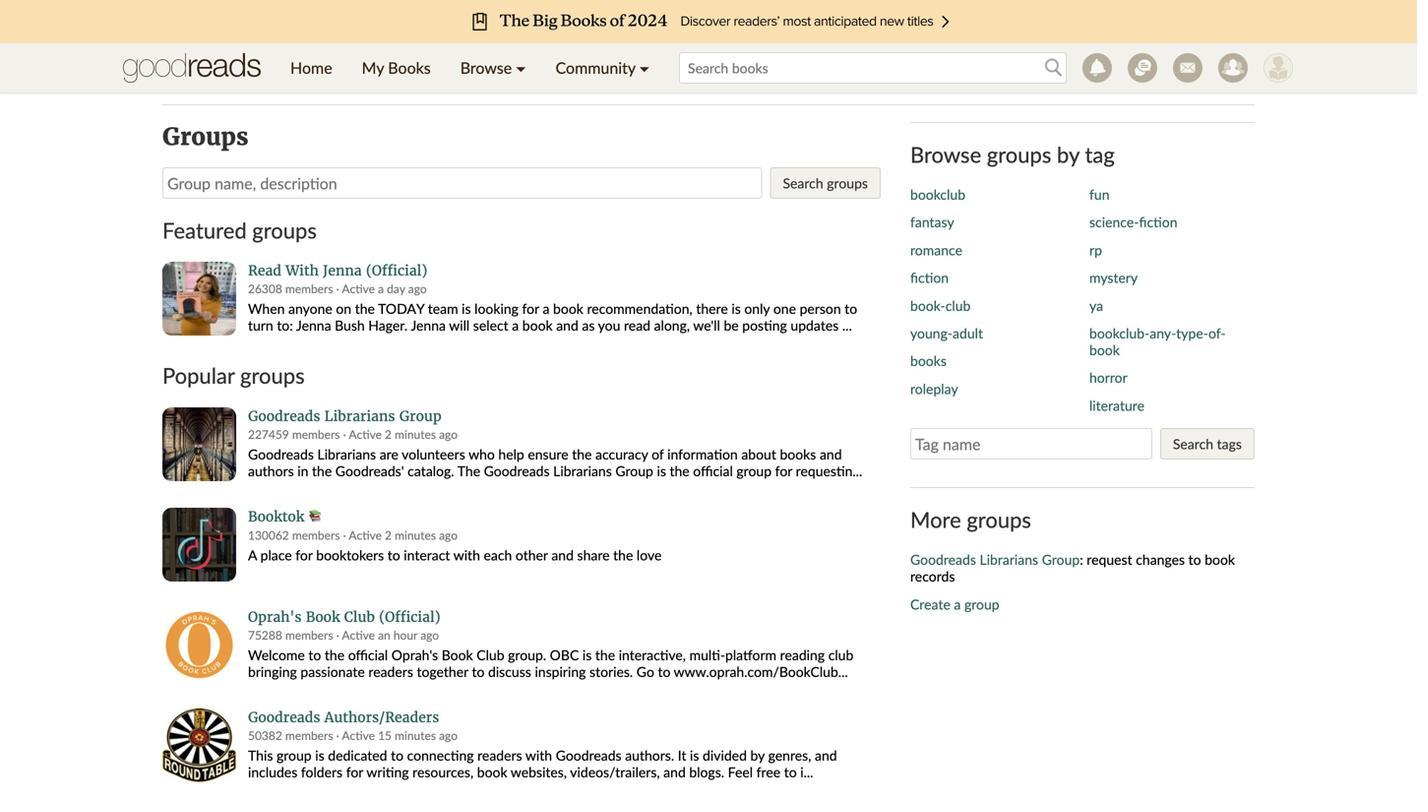 Task type: describe. For each thing, give the bounding box(es) containing it.
and left blogs.
[[664, 764, 686, 780]]

1 horizontal spatial book
[[442, 647, 473, 663]]

go
[[637, 663, 654, 680]]

ago up a place for booktokers to interact with each other and share the love at the bottom of the page
[[439, 528, 458, 542]]

an
[[378, 628, 391, 642]]

the right welcome
[[325, 647, 345, 663]]

book down read with jenna (official) link
[[553, 300, 584, 317]]

(official) for read with jenna (official)
[[366, 262, 428, 280]]

130062 members ·
[[248, 528, 349, 542]]

groups for browse
[[987, 141, 1052, 167]]

turn
[[248, 317, 273, 334]]

create a group link
[[910, 596, 1000, 612]]

a right select
[[512, 317, 519, 334]]

request
[[1087, 551, 1133, 568]]

obc
[[550, 647, 579, 663]]

goodreads down more
[[910, 551, 976, 568]]

rp link
[[1090, 242, 1102, 258]]

0 horizontal spatial fiction
[[910, 269, 949, 286]]

inspiring
[[535, 663, 586, 680]]

a day ago element
[[378, 282, 427, 296]]

bookclub
[[910, 186, 966, 203]]

goodreads authors/readers link
[[248, 709, 881, 726]]

0 vertical spatial club
[[946, 297, 971, 314]]

▾ for community ▾
[[640, 58, 650, 77]]

a right create
[[954, 596, 961, 612]]

accuracy
[[595, 446, 648, 463]]

rp
[[1090, 242, 1102, 258]]

goodreads right the
[[484, 463, 550, 479]]

hour
[[394, 628, 417, 642]]

fantasy
[[910, 214, 954, 231]]

0 horizontal spatial club
[[344, 608, 375, 626]]

...
[[842, 317, 852, 334]]

active inside goodreads authors/readers 50382 members · active 15 minutes ago this group is dedicated to connecting readers with goodreads authors. it is divided by genres, and includes folders for writing resources, book websites, videos/trailers, and blogs.  feel free to i...
[[342, 728, 375, 743]]

john smith image
[[1264, 53, 1293, 83]]

notifications image
[[1083, 53, 1112, 83]]

young-
[[910, 325, 953, 342]]

book right looking
[[522, 317, 553, 334]]

ya link
[[1090, 297, 1103, 314]]

only
[[744, 300, 770, 317]]

create a group
[[910, 596, 1000, 612]]

ago inside read with jenna (official) 26308 members · active a day ago when anyone on the today team is looking for a book recommendation, there is only one person to turn to: jenna bush hager.  jenna will select a book and as you read along, we'll be posting updates ...
[[408, 282, 427, 296]]

videos/trailers,
[[570, 764, 660, 780]]

2 minutes ago element for booktok 📚
[[385, 528, 458, 542]]

to inside read with jenna (official) 26308 members · active a day ago when anyone on the today team is looking for a book recommendation, there is only one person to turn to: jenna bush hager.  jenna will select a book and as you read along, we'll be posting updates ...
[[845, 300, 857, 317]]

genres,
[[768, 747, 811, 764]]

for down 130062 members ·
[[296, 547, 313, 563]]

dedicated
[[328, 747, 387, 764]]

passionate
[[301, 663, 365, 680]]

bookclub-any-type-of- book link
[[1090, 325, 1226, 358]]

menu containing home
[[276, 43, 664, 93]]

to down '15'
[[391, 747, 404, 764]]

read with jenna (official) link
[[248, 262, 881, 280]]

my group discussions image
[[1128, 53, 1157, 83]]

0 horizontal spatial goodreads librarians group link
[[248, 407, 881, 425]]

to left i...
[[784, 764, 797, 780]]

who
[[469, 446, 495, 463]]

browse for browse ▾
[[460, 58, 512, 77]]

for inside goodreads authors/readers 50382 members · active 15 minutes ago this group is dedicated to connecting readers with goodreads authors. it is divided by genres, and includes folders for writing resources, book websites, videos/trailers, and blogs.  feel free to i...
[[346, 764, 363, 780]]

goodreads authors/readers 50382 members · active 15 minutes ago this group is dedicated to connecting readers with goodreads authors. it is divided by genres, and includes folders for writing resources, book websites, videos/trailers, and blogs.  feel free to i...
[[248, 709, 837, 780]]

young-adult
[[910, 325, 983, 342]]

authors.
[[625, 747, 674, 764]]

bush
[[335, 317, 365, 334]]

group inside goodreads librarians are volunteers who help ensure the accuracy of information about books and authors in the goodreads' catalog. the goodreads librarians group is the official group for requestin...
[[737, 463, 772, 479]]

romance
[[910, 242, 963, 258]]

of
[[652, 446, 664, 463]]

goodreads authors/readers image
[[162, 709, 236, 782]]

home link
[[276, 43, 347, 93]]

group inside goodreads librarians are volunteers who help ensure the accuracy of information about books and authors in the goodreads' catalog. the goodreads librarians group is the official group for requestin...
[[616, 463, 653, 479]]

more groups
[[910, 507, 1031, 532]]

minutes for librarians
[[395, 427, 436, 441]]

volunteers
[[402, 446, 465, 463]]

to left discuss
[[472, 663, 485, 680]]

book-club link
[[910, 297, 971, 314]]

is left only
[[732, 300, 741, 317]]

jenna up on
[[323, 262, 362, 280]]

1 horizontal spatial club
[[477, 647, 504, 663]]

1 vertical spatial oprah's
[[392, 647, 438, 663]]

groups for popular
[[240, 363, 305, 388]]

person
[[800, 300, 841, 317]]

book-club
[[910, 297, 971, 314]]

2 minutes ago for goodreads librarians group
[[385, 427, 458, 441]]

2 minutes ago for booktok 📚
[[385, 528, 458, 542]]

groups for featured
[[252, 217, 317, 243]]

members inside goodreads authors/readers 50382 members · active 15 minutes ago this group is dedicated to connecting readers with goodreads authors. it is divided by genres, and includes folders for writing resources, book websites, videos/trailers, and blogs.  feel free to i...
[[285, 728, 333, 743]]

about
[[741, 446, 776, 463]]

www.oprah.com/bookclub...
[[674, 663, 848, 680]]

ago up volunteers
[[439, 427, 458, 441]]

on
[[336, 300, 351, 317]]

to right welcome
[[308, 647, 321, 663]]

to left interact
[[388, 547, 400, 563]]

the
[[457, 463, 480, 479]]

browse ▾
[[460, 58, 526, 77]]

an hour ago element
[[378, 628, 439, 642]]

book inside : request changes to book records
[[1205, 551, 1235, 568]]

day
[[387, 282, 405, 296]]

26308
[[248, 282, 282, 296]]

includes
[[248, 764, 298, 780]]

· inside read with jenna (official) 26308 members · active a day ago when anyone on the today team is looking for a book recommendation, there is only one person to turn to: jenna bush hager.  jenna will select a book and as you read along, we'll be posting updates ...
[[336, 282, 339, 296]]

librarians up booktok 📚 link
[[553, 463, 612, 479]]

websites,
[[511, 764, 567, 780]]

changes
[[1136, 551, 1185, 568]]

today
[[378, 300, 424, 317]]

inbox image
[[1173, 53, 1203, 83]]

0 vertical spatial book
[[306, 608, 340, 626]]

in
[[297, 463, 308, 479]]

official inside 'oprah's book club (official) 75288 members · active an hour ago welcome to the official oprah's book club group. obc is the interactive, multi-platform reading club bringing passionate readers together to discuss inspiring stories.  go to www.oprah.com/bookclub...'
[[348, 647, 388, 663]]

writing
[[367, 764, 409, 780]]

mystery link
[[1090, 269, 1138, 286]]

130062
[[248, 528, 289, 542]]

and right i...
[[815, 747, 837, 764]]

Search for books to add to your shelves search field
[[679, 52, 1067, 84]]

· up goodreads' at the bottom left of page
[[343, 427, 346, 441]]

group.
[[508, 647, 546, 663]]

community ▾ button
[[541, 43, 664, 93]]

you
[[598, 317, 620, 334]]

group inside goodreads authors/readers 50382 members · active 15 minutes ago this group is dedicated to connecting readers with goodreads authors. it is divided by genres, and includes folders for writing resources, book websites, videos/trailers, and blogs.  feel free to i...
[[277, 747, 312, 764]]

is left dedicated
[[315, 747, 324, 764]]

the right in
[[312, 463, 332, 479]]

resources,
[[413, 764, 474, 780]]

horror link
[[1090, 369, 1128, 386]]

together
[[417, 663, 468, 680]]

members down 📚
[[292, 528, 340, 542]]

to inside : request changes to book records
[[1189, 551, 1201, 568]]

a left day
[[378, 282, 384, 296]]

goodreads down "goodreads authors/readers" link
[[556, 747, 622, 764]]

featured
[[162, 217, 247, 243]]

anyone
[[288, 300, 332, 317]]

stories.
[[590, 663, 633, 680]]

and inside read with jenna (official) 26308 members · active a day ago when anyone on the today team is looking for a book recommendation, there is only one person to turn to: jenna bush hager.  jenna will select a book and as you read along, we'll be posting updates ...
[[556, 317, 579, 334]]

· inside goodreads authors/readers 50382 members · active 15 minutes ago this group is dedicated to connecting readers with goodreads authors. it is divided by genres, and includes folders for writing resources, book websites, videos/trailers, and blogs.  feel free to i...
[[336, 728, 339, 743]]

we'll
[[693, 317, 720, 334]]

2 minutes ago element for goodreads librarians group
[[385, 427, 458, 441]]

Tag name search field
[[910, 428, 1152, 460]]

minutes for 📚
[[395, 528, 436, 542]]

bringing
[[248, 663, 297, 680]]

platform
[[725, 647, 777, 663]]

0 horizontal spatial goodreads librarians group
[[248, 407, 442, 425]]

2 for librarians
[[385, 427, 392, 441]]

librarians up are
[[324, 407, 395, 425]]

official inside goodreads librarians are volunteers who help ensure the accuracy of information about books and authors in the goodreads' catalog. the goodreads librarians group is the official group for requestin...
[[693, 463, 733, 479]]

interactive,
[[619, 647, 686, 663]]

folders
[[301, 764, 343, 780]]

young-adult link
[[910, 325, 983, 342]]

the inside read with jenna (official) 26308 members · active a day ago when anyone on the today team is looking for a book recommendation, there is only one person to turn to: jenna bush hager.  jenna will select a book and as you read along, we'll be posting updates ...
[[355, 300, 375, 317]]

is inside goodreads librarians are volunteers who help ensure the accuracy of information about books and authors in the goodreads' catalog. the goodreads librarians group is the official group for requestin...
[[657, 463, 666, 479]]



Task type: locate. For each thing, give the bounding box(es) containing it.
: request changes to book records
[[910, 551, 1235, 585]]

browse for browse groups by tag
[[910, 141, 981, 167]]

group left requestin...
[[737, 463, 772, 479]]

browse up the 'bookclub' link
[[910, 141, 981, 167]]

fun
[[1090, 186, 1110, 203]]

1 horizontal spatial goodreads librarians group
[[910, 551, 1080, 568]]

1 vertical spatial with
[[526, 747, 552, 764]]

minutes right '15'
[[395, 728, 436, 743]]

books link
[[910, 353, 947, 369]]

1 horizontal spatial official
[[693, 463, 733, 479]]

jenna left will
[[411, 317, 446, 334]]

free
[[757, 764, 781, 780]]

1 horizontal spatial fiction
[[1139, 214, 1178, 231]]

ago
[[408, 282, 427, 296], [439, 427, 458, 441], [439, 528, 458, 542], [420, 628, 439, 642], [439, 728, 458, 743]]

with left each
[[453, 547, 480, 563]]

book inside goodreads authors/readers 50382 members · active 15 minutes ago this group is dedicated to connecting readers with goodreads authors. it is divided by genres, and includes folders for writing resources, book websites, videos/trailers, and blogs.  feel free to i...
[[477, 764, 507, 780]]

jenna right to:
[[296, 317, 331, 334]]

and left as
[[556, 317, 579, 334]]

group right this
[[277, 747, 312, 764]]

the left love
[[613, 547, 633, 563]]

featured groups
[[162, 217, 317, 243]]

1 horizontal spatial ▾
[[640, 58, 650, 77]]

·
[[336, 282, 339, 296], [343, 427, 346, 441], [343, 528, 346, 542], [336, 628, 339, 642], [336, 728, 339, 743]]

0 horizontal spatial club
[[828, 647, 854, 663]]

3 minutes from the top
[[395, 728, 436, 743]]

browse
[[460, 58, 512, 77], [910, 141, 981, 167]]

and inside goodreads librarians are volunteers who help ensure the accuracy of information about books and authors in the goodreads' catalog. the goodreads librarians group is the official group for requestin...
[[820, 446, 842, 463]]

hager.
[[368, 317, 408, 334]]

roleplay
[[910, 380, 958, 397]]

0 vertical spatial 2 minutes ago element
[[385, 427, 458, 441]]

tag
[[1085, 141, 1115, 167]]

book inside bookclub-any-type-of- book
[[1090, 342, 1120, 358]]

None submit
[[770, 167, 881, 199], [1160, 428, 1255, 460], [770, 167, 881, 199], [1160, 428, 1255, 460]]

0 horizontal spatial official
[[348, 647, 388, 663]]

2 horizontal spatial group
[[1042, 551, 1080, 568]]

▾ left community
[[516, 58, 526, 77]]

group left request
[[1042, 551, 1080, 568]]

0 horizontal spatial group
[[399, 407, 442, 425]]

and
[[556, 317, 579, 334], [820, 446, 842, 463], [551, 547, 574, 563], [815, 747, 837, 764], [664, 764, 686, 780]]

with inside goodreads authors/readers 50382 members · active 15 minutes ago this group is dedicated to connecting readers with goodreads authors. it is divided by genres, and includes folders for writing resources, book websites, videos/trailers, and blogs.  feel free to i...
[[526, 747, 552, 764]]

(official) up "an hour ago" element
[[379, 608, 441, 626]]

1 vertical spatial club
[[828, 647, 854, 663]]

goodreads librarians group image
[[162, 407, 236, 481]]

popular
[[162, 363, 235, 388]]

members inside read with jenna (official) 26308 members · active a day ago when anyone on the today team is looking for a book recommendation, there is only one person to turn to: jenna bush hager.  jenna will select a book and as you read along, we'll be posting updates ...
[[285, 282, 333, 296]]

groups for more
[[967, 507, 1031, 532]]

one
[[773, 300, 796, 317]]

0 vertical spatial official
[[693, 463, 733, 479]]

0 vertical spatial with
[[453, 547, 480, 563]]

fantasy link
[[910, 214, 954, 231]]

fiction
[[1139, 214, 1178, 231], [910, 269, 949, 286]]

📚
[[309, 508, 322, 526]]

oprah's down "an hour ago" element
[[392, 647, 438, 663]]

book right changes
[[1205, 551, 1235, 568]]

members inside 'oprah's book club (official) 75288 members · active an hour ago welcome to the official oprah's book club group. obc is the interactive, multi-platform reading club bringing passionate readers together to discuss inspiring stories.  go to www.oprah.com/bookclub...'
[[285, 628, 333, 642]]

2 minutes from the top
[[395, 528, 436, 542]]

▾ inside popup button
[[640, 58, 650, 77]]

type-
[[1176, 325, 1209, 342]]

the right ensure
[[572, 446, 592, 463]]

0 vertical spatial group
[[399, 407, 442, 425]]

is right accuracy at the bottom left
[[657, 463, 666, 479]]

goodreads librarians are volunteers who help ensure the accuracy of information about books and authors in the goodreads' catalog. the goodreads librarians group is the official group for requestin...
[[248, 446, 862, 479]]

goodreads librarians group up the "227459 members ·"
[[248, 407, 442, 425]]

0 horizontal spatial browse
[[460, 58, 512, 77]]

oprah's book club (official) link
[[248, 608, 881, 626]]

2 minutes ago element
[[385, 427, 458, 441], [385, 528, 458, 542]]

roleplay link
[[910, 380, 958, 397]]

group right create
[[965, 596, 1000, 612]]

(official) up day
[[366, 262, 428, 280]]

community ▾
[[556, 58, 650, 77]]

club
[[946, 297, 971, 314], [828, 647, 854, 663]]

· up passionate
[[336, 628, 339, 642]]

to right "go"
[[658, 663, 671, 680]]

menu
[[276, 43, 664, 93]]

ago right hour
[[420, 628, 439, 642]]

2 horizontal spatial group
[[965, 596, 1000, 612]]

Search books text field
[[679, 52, 1067, 84]]

updates
[[791, 317, 839, 334]]

0 vertical spatial minutes
[[395, 427, 436, 441]]

2 minutes ago
[[385, 427, 458, 441], [385, 528, 458, 542]]

recommendation,
[[587, 300, 693, 317]]

readers inside 'oprah's book club (official) 75288 members · active an hour ago welcome to the official oprah's book club group. obc is the interactive, multi-platform reading club bringing passionate readers together to discuss inspiring stories.  go to www.oprah.com/bookclub...'
[[368, 663, 413, 680]]

227459 members ·
[[248, 427, 349, 441]]

for inside read with jenna (official) 26308 members · active a day ago when anyone on the today team is looking for a book recommendation, there is only one person to turn to: jenna bush hager.  jenna will select a book and as you read along, we'll be posting updates ...
[[522, 300, 539, 317]]

book up horror link at the right top of the page
[[1090, 342, 1120, 358]]

0 vertical spatial 2
[[385, 427, 392, 441]]

1 vertical spatial 2
[[385, 528, 392, 542]]

with
[[453, 547, 480, 563], [526, 747, 552, 764]]

1 horizontal spatial group
[[737, 463, 772, 479]]

0 horizontal spatial with
[[453, 547, 480, 563]]

0 vertical spatial goodreads librarians group link
[[248, 407, 881, 425]]

by left tag
[[1057, 141, 1080, 167]]

official
[[693, 463, 733, 479], [348, 647, 388, 663]]

librarians down more groups in the bottom right of the page
[[980, 551, 1038, 568]]

members up welcome
[[285, 628, 333, 642]]

booktok 📚 image
[[162, 508, 236, 582]]

0 vertical spatial 2 minutes ago
[[385, 427, 458, 441]]

records
[[910, 568, 955, 585]]

browse right books
[[460, 58, 512, 77]]

1 vertical spatial club
[[477, 647, 504, 663]]

groups right more
[[967, 507, 1031, 532]]

0 vertical spatial (official)
[[366, 262, 428, 280]]

be
[[724, 317, 739, 334]]

active left an
[[342, 628, 375, 642]]

0 horizontal spatial books
[[780, 446, 816, 463]]

(official) inside 'oprah's book club (official) 75288 members · active an hour ago welcome to the official oprah's book club group. obc is the interactive, multi-platform reading club bringing passionate readers together to discuss inspiring stories.  go to www.oprah.com/bookclub...'
[[379, 608, 441, 626]]

oprah's
[[248, 608, 302, 626], [392, 647, 438, 663]]

science-
[[1090, 214, 1139, 231]]

with down "goodreads authors/readers" link
[[526, 747, 552, 764]]

2 2 minutes ago from the top
[[385, 528, 458, 542]]

horror
[[1090, 369, 1128, 386]]

2 vertical spatial group
[[1042, 551, 1080, 568]]

1 vertical spatial goodreads librarians group
[[910, 551, 1080, 568]]

goodreads up 50382
[[248, 709, 320, 726]]

· up on
[[336, 282, 339, 296]]

1 vertical spatial goodreads librarians group link
[[910, 551, 1080, 568]]

more
[[910, 507, 961, 532]]

ago up the connecting
[[439, 728, 458, 743]]

minutes
[[395, 427, 436, 441], [395, 528, 436, 542], [395, 728, 436, 743]]

1 vertical spatial group
[[616, 463, 653, 479]]

read with jenna (official) image
[[162, 262, 236, 336]]

other
[[516, 547, 548, 563]]

read
[[248, 262, 281, 280]]

when
[[248, 300, 285, 317]]

mystery
[[1090, 269, 1138, 286]]

ago inside goodreads authors/readers 50382 members · active 15 minutes ago this group is dedicated to connecting readers with goodreads authors. it is divided by genres, and includes folders for writing resources, book websites, videos/trailers, and blogs.  feel free to i...
[[439, 728, 458, 743]]

1 vertical spatial 2 minutes ago element
[[385, 528, 458, 542]]

0 horizontal spatial oprah's
[[248, 608, 302, 626]]

active up the booktokers
[[349, 528, 382, 542]]

share
[[577, 547, 610, 563]]

posting
[[742, 317, 787, 334]]

i...
[[800, 764, 813, 780]]

0 vertical spatial club
[[344, 608, 375, 626]]

bookclub-
[[1090, 325, 1150, 342]]

1 vertical spatial browse
[[910, 141, 981, 167]]

1 vertical spatial minutes
[[395, 528, 436, 542]]

▾ for browse ▾
[[516, 58, 526, 77]]

1 2 from the top
[[385, 427, 392, 441]]

1 vertical spatial by
[[750, 747, 765, 764]]

club right reading
[[828, 647, 854, 663]]

1 horizontal spatial group
[[616, 463, 653, 479]]

1 horizontal spatial club
[[946, 297, 971, 314]]

active up are
[[349, 427, 382, 441]]

2 minutes ago element up interact
[[385, 528, 458, 542]]

browse inside dropdown button
[[460, 58, 512, 77]]

1 vertical spatial fiction
[[910, 269, 949, 286]]

ensure
[[528, 446, 569, 463]]

minutes up interact
[[395, 528, 436, 542]]

0 vertical spatial by
[[1057, 141, 1080, 167]]

fiction link
[[910, 269, 949, 286]]

(official) for oprah's book club (official)
[[379, 608, 441, 626]]

reading
[[780, 647, 825, 663]]

to right changes
[[1189, 551, 1201, 568]]

1 horizontal spatial books
[[910, 353, 947, 369]]

there
[[696, 300, 728, 317]]

read with jenna (official) 26308 members · active a day ago when anyone on the today team is looking for a book recommendation, there is only one person to turn to: jenna bush hager.  jenna will select a book and as you read along, we'll be posting updates ...
[[248, 262, 857, 334]]

1 horizontal spatial readers
[[477, 747, 522, 764]]

librarians
[[324, 407, 395, 425], [317, 446, 376, 463], [553, 463, 612, 479], [980, 551, 1038, 568]]

is inside 'oprah's book club (official) 75288 members · active an hour ago welcome to the official oprah's book club group. obc is the interactive, multi-platform reading club bringing passionate readers together to discuss inspiring stories.  go to www.oprah.com/bookclub...'
[[583, 647, 592, 663]]

0 vertical spatial books
[[910, 353, 947, 369]]

2 ▾ from the left
[[640, 58, 650, 77]]

for inside goodreads librarians are volunteers who help ensure the accuracy of information about books and authors in the goodreads' catalog. the goodreads librarians group is the official group for requestin...
[[775, 463, 792, 479]]

groups
[[987, 141, 1052, 167], [252, 217, 317, 243], [240, 363, 305, 388], [967, 507, 1031, 532]]

with
[[286, 262, 319, 280]]

2 for 📚
[[385, 528, 392, 542]]

official left about
[[693, 463, 733, 479]]

members down with
[[285, 282, 333, 296]]

2
[[385, 427, 392, 441], [385, 528, 392, 542]]

romance link
[[910, 242, 963, 258]]

club inside 'oprah's book club (official) 75288 members · active an hour ago welcome to the official oprah's book club group. obc is the interactive, multi-platform reading club bringing passionate readers together to discuss inspiring stories.  go to www.oprah.com/bookclub...'
[[828, 647, 854, 663]]

minutes inside goodreads authors/readers 50382 members · active 15 minutes ago this group is dedicated to connecting readers with goodreads authors. it is divided by genres, and includes folders for writing resources, book websites, videos/trailers, and blogs.  feel free to i...
[[395, 728, 436, 743]]

group left information
[[616, 463, 653, 479]]

1 horizontal spatial oprah's
[[392, 647, 438, 663]]

friend requests image
[[1218, 53, 1248, 83]]

ago right day
[[408, 282, 427, 296]]

1 vertical spatial readers
[[477, 747, 522, 764]]

help
[[498, 446, 524, 463]]

active up on
[[342, 282, 375, 296]]

a
[[248, 547, 257, 563]]

▾ inside dropdown button
[[516, 58, 526, 77]]

1 horizontal spatial by
[[1057, 141, 1080, 167]]

create
[[910, 596, 951, 612]]

· up the booktokers
[[343, 528, 346, 542]]

goodreads up the "227459 members ·"
[[248, 407, 320, 425]]

0 vertical spatial group
[[737, 463, 772, 479]]

(official) inside read with jenna (official) 26308 members · active a day ago when anyone on the today team is looking for a book recommendation, there is only one person to turn to: jenna bush hager.  jenna will select a book and as you read along, we'll be posting updates ...
[[366, 262, 428, 280]]

group up volunteers
[[399, 407, 442, 425]]

1 2 minutes ago from the top
[[385, 427, 458, 441]]

by inside goodreads authors/readers 50382 members · active 15 minutes ago this group is dedicated to connecting readers with goodreads authors. it is divided by genres, and includes folders for writing resources, book websites, videos/trailers, and blogs.  feel free to i...
[[750, 747, 765, 764]]

0 horizontal spatial group
[[277, 747, 312, 764]]

2 2 from the top
[[385, 528, 392, 542]]

is right it
[[690, 747, 699, 764]]

0 vertical spatial fiction
[[1139, 214, 1178, 231]]

goodreads'
[[335, 463, 404, 479]]

0 vertical spatial goodreads librarians group
[[248, 407, 442, 425]]

community
[[556, 58, 636, 77]]

2 vertical spatial minutes
[[395, 728, 436, 743]]

books inside goodreads librarians are volunteers who help ensure the accuracy of information about books and authors in the goodreads' catalog. the goodreads librarians group is the official group for requestin...
[[780, 446, 816, 463]]

divided
[[703, 747, 747, 764]]

select
[[473, 317, 509, 334]]

members up in
[[292, 427, 340, 441]]

0 vertical spatial browse
[[460, 58, 512, 77]]

the right of
[[670, 463, 690, 479]]

for right folders
[[346, 764, 363, 780]]

for right looking
[[522, 300, 539, 317]]

1 vertical spatial 2 minutes ago
[[385, 528, 458, 542]]

booktok 📚
[[248, 508, 322, 526]]

1 horizontal spatial goodreads librarians group link
[[910, 551, 1080, 568]]

adult
[[953, 325, 983, 342]]

15
[[378, 728, 392, 743]]

2 up are
[[385, 427, 392, 441]]

a down read with jenna (official) link
[[543, 300, 550, 317]]

▾ right community
[[640, 58, 650, 77]]

a place for booktokers to interact with each other and share the love
[[248, 547, 662, 563]]

home
[[290, 58, 332, 77]]

readers inside goodreads authors/readers 50382 members · active 15 minutes ago this group is dedicated to connecting readers with goodreads authors. it is divided by genres, and includes folders for writing resources, book websites, videos/trailers, and blogs.  feel free to i...
[[477, 747, 522, 764]]

groups up with
[[252, 217, 317, 243]]

Search groups search field
[[162, 167, 762, 199]]

goodreads librarians group link up ensure
[[248, 407, 881, 425]]

· inside 'oprah's book club (official) 75288 members · active an hour ago welcome to the official oprah's book club group. obc is the interactive, multi-platform reading club bringing passionate readers together to discuss inspiring stories.  go to www.oprah.com/bookclub...'
[[336, 628, 339, 642]]

groups
[[162, 122, 249, 152]]

1 2 minutes ago element from the top
[[385, 427, 458, 441]]

active inside 'oprah's book club (official) 75288 members · active an hour ago welcome to the official oprah's book club group. obc is the interactive, multi-platform reading club bringing passionate readers together to discuss inspiring stories.  go to www.oprah.com/bookclub...'
[[342, 628, 375, 642]]

active inside read with jenna (official) 26308 members · active a day ago when anyone on the today team is looking for a book recommendation, there is only one person to turn to: jenna bush hager.  jenna will select a book and as you read along, we'll be posting updates ...
[[342, 282, 375, 296]]

science-fiction
[[1090, 214, 1178, 231]]

active up dedicated
[[342, 728, 375, 743]]

readers down an
[[368, 663, 413, 680]]

2 minutes ago up volunteers
[[385, 427, 458, 441]]

booktok 📚 link
[[248, 508, 881, 526]]

1 horizontal spatial browse
[[910, 141, 981, 167]]

2 minutes ago element up volunteers
[[385, 427, 458, 441]]

connecting
[[407, 747, 474, 764]]

books down young-
[[910, 353, 947, 369]]

0 horizontal spatial by
[[750, 747, 765, 764]]

to right person
[[845, 300, 857, 317]]

0 horizontal spatial book
[[306, 608, 340, 626]]

oprah's book club (official) 75288 members · active an hour ago welcome to the official oprah's book club group. obc is the interactive, multi-platform reading club bringing passionate readers together to discuss inspiring stories.  go to www.oprah.com/bookclub...
[[248, 608, 854, 680]]

and right about
[[820, 446, 842, 463]]

2 2 minutes ago element from the top
[[385, 528, 458, 542]]

0 vertical spatial readers
[[368, 663, 413, 680]]

librarians left are
[[317, 446, 376, 463]]

1 vertical spatial book
[[442, 647, 473, 663]]

· up dedicated
[[336, 728, 339, 743]]

is right team
[[462, 300, 471, 317]]

club up passionate
[[344, 608, 375, 626]]

authors/readers
[[324, 709, 439, 726]]

1 vertical spatial books
[[780, 446, 816, 463]]

15 minutes ago element
[[378, 728, 458, 743]]

goodreads down 227459
[[248, 446, 314, 463]]

1 vertical spatial official
[[348, 647, 388, 663]]

1 horizontal spatial with
[[526, 747, 552, 764]]

oprah's book club (official) image
[[162, 608, 236, 682]]

2 vertical spatial group
[[277, 747, 312, 764]]

goodreads librarians group link down more groups in the bottom right of the page
[[910, 551, 1080, 568]]

the right on
[[355, 300, 375, 317]]

readers right the resources,
[[477, 747, 522, 764]]

1 minutes from the top
[[395, 427, 436, 441]]

0 vertical spatial oprah's
[[248, 608, 302, 626]]

0 horizontal spatial ▾
[[516, 58, 526, 77]]

are
[[380, 446, 398, 463]]

50382
[[248, 728, 282, 743]]

is
[[462, 300, 471, 317], [732, 300, 741, 317], [657, 463, 666, 479], [583, 647, 592, 663], [315, 747, 324, 764], [690, 747, 699, 764]]

book left "websites,"
[[477, 764, 507, 780]]

1 vertical spatial group
[[965, 596, 1000, 612]]

official down an
[[348, 647, 388, 663]]

bookclub-any-type-of- book
[[1090, 325, 1226, 358]]

by
[[1057, 141, 1080, 167], [750, 747, 765, 764]]

by left genres,
[[750, 747, 765, 764]]

the right obc
[[595, 647, 615, 663]]

this
[[248, 747, 273, 764]]

oprah's up 75288
[[248, 608, 302, 626]]

and right other
[[551, 547, 574, 563]]

1 vertical spatial (official)
[[379, 608, 441, 626]]

along,
[[654, 317, 690, 334]]

booktok
[[248, 508, 304, 526]]

club up adult
[[946, 297, 971, 314]]

goodreads librarians group down more groups in the bottom right of the page
[[910, 551, 1080, 568]]

0 horizontal spatial readers
[[368, 663, 413, 680]]

book left discuss
[[442, 647, 473, 663]]

1 ▾ from the left
[[516, 58, 526, 77]]

fun link
[[1090, 186, 1110, 203]]

ago inside 'oprah's book club (official) 75288 members · active an hour ago welcome to the official oprah's book club group. obc is the interactive, multi-platform reading club bringing passionate readers together to discuss inspiring stories.  go to www.oprah.com/bookclub...'
[[420, 628, 439, 642]]



Task type: vqa. For each thing, say whether or not it's contained in the screenshot.
topmost Best
no



